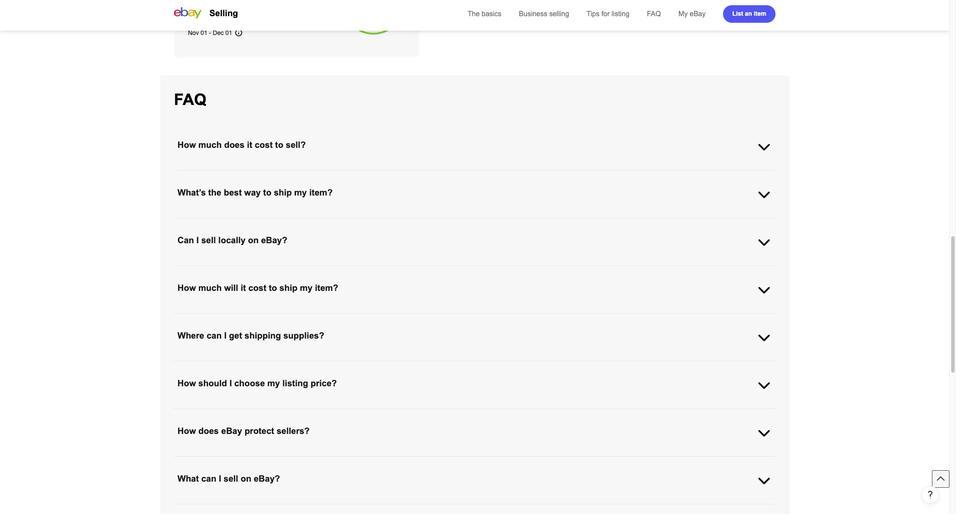 Task type: vqa. For each thing, say whether or not it's contained in the screenshot.
locally
yes



Task type: locate. For each thing, give the bounding box(es) containing it.
for left 200 at left top
[[247, 0, 254, 4]]

on right infringe
[[579, 505, 586, 512]]

0 vertical spatial learn
[[188, 14, 204, 21]]

how for how much will it cost to ship my item?
[[178, 283, 196, 293]]

0 horizontal spatial learn
[[188, 14, 204, 21]]

2 vertical spatial my
[[268, 378, 280, 388]]

faq
[[648, 10, 662, 18], [174, 91, 207, 109]]

0 horizontal spatial 01
[[201, 29, 208, 36]]

sell left 'almost'
[[208, 505, 217, 512]]

0 vertical spatial much
[[199, 140, 222, 150]]

fees
[[234, 0, 245, 4]]

learn right you.
[[432, 314, 448, 321]]

ebay right my
[[690, 10, 706, 18]]

business selling link
[[519, 10, 570, 18]]

convenience
[[374, 314, 408, 321]]

value
[[346, 314, 360, 321]]

0 horizontal spatial items
[[381, 505, 396, 512]]

much
[[199, 140, 222, 150], [199, 283, 222, 293]]

1 horizontal spatial for
[[410, 314, 417, 321]]

that left offers
[[283, 314, 293, 321]]

you for you can choose the shipping option that offers the greatest value and convenience for you. learn more about shipping .
[[185, 314, 195, 321]]

you down what
[[185, 505, 195, 512]]

1 vertical spatial learn
[[432, 314, 448, 321]]

what
[[178, 474, 199, 483]]

0 vertical spatial faq
[[648, 10, 662, 18]]

i left "get"
[[224, 331, 227, 340]]

3 how from the top
[[178, 378, 196, 388]]

style
[[290, 0, 302, 4]]

tips
[[587, 10, 600, 18]]

1 vertical spatial ebay
[[221, 426, 242, 436]]

2 vertical spatial sell
[[208, 505, 217, 512]]

2 vertical spatial on
[[579, 505, 586, 512]]

what's the best way to ship my item?
[[178, 188, 333, 197]]

1 horizontal spatial ebay
[[690, 10, 706, 18]]

1 vertical spatial that
[[491, 505, 502, 512]]

intellectual
[[587, 505, 616, 512]]

0 vertical spatial ebay
[[690, 10, 706, 18]]

200
[[256, 0, 266, 4]]

items right restrict
[[475, 505, 490, 512]]

shipping down 'option'
[[245, 331, 281, 340]]

2 from from the left
[[397, 505, 409, 512]]

01 left -
[[201, 29, 208, 36]]

more down listings.
[[206, 14, 219, 21]]

listing
[[612, 10, 630, 18], [283, 378, 308, 388]]

ebay? up anything, on the bottom of the page
[[254, 474, 280, 483]]

0 vertical spatial ebay?
[[261, 235, 288, 245]]

0 horizontal spatial from
[[265, 505, 278, 512]]

you
[[185, 314, 195, 321], [185, 505, 195, 512]]

2 vertical spatial for
[[410, 314, 417, 321]]

1 vertical spatial choose
[[235, 378, 265, 388]]

my ebay link
[[679, 10, 706, 18]]

can for get
[[207, 331, 222, 340]]

can i sell locally on ebay?
[[178, 235, 288, 245]]

to left the used
[[330, 505, 335, 512]]

0 horizontal spatial more
[[206, 14, 219, 21]]

can for sell
[[201, 474, 217, 483]]

ebay left protect on the bottom of page
[[221, 426, 242, 436]]

0 vertical spatial on
[[248, 235, 259, 245]]

option
[[264, 314, 281, 321]]

1 horizontal spatial does
[[224, 140, 245, 150]]

0 horizontal spatial listing
[[283, 378, 308, 388]]

property.
[[618, 505, 642, 512]]

learn
[[188, 14, 204, 21], [432, 314, 448, 321]]

i for choose
[[230, 378, 232, 388]]

2 much from the top
[[199, 283, 222, 293]]

0 vertical spatial sell
[[201, 235, 216, 245]]

you up "where"
[[185, 314, 195, 321]]

or right the used
[[352, 505, 357, 512]]

how much does it cost to sell?
[[178, 140, 306, 150]]

how does ebay protect sellers?
[[178, 426, 310, 436]]

1 vertical spatial ebay?
[[254, 474, 280, 483]]

how for how much does it cost to sell?
[[178, 140, 196, 150]]

1 vertical spatial you
[[185, 505, 195, 512]]

cost
[[255, 140, 273, 150], [249, 283, 267, 293]]

i for sell
[[219, 474, 221, 483]]

0 horizontal spatial it
[[241, 283, 246, 293]]

1 vertical spatial it
[[241, 283, 246, 293]]

i for get
[[224, 331, 227, 340]]

ebay?
[[261, 235, 288, 245], [254, 474, 280, 483]]

1 horizontal spatial from
[[397, 505, 409, 512]]

item?
[[310, 188, 333, 197], [315, 283, 339, 293]]

sell up 'almost'
[[224, 474, 238, 483]]

on up anything, on the bottom of the page
[[241, 474, 252, 483]]

listing right tips
[[612, 10, 630, 18]]

from
[[265, 505, 278, 512], [397, 505, 409, 512]]

1 horizontal spatial learn
[[432, 314, 448, 321]]

cost for will
[[249, 283, 267, 293]]

0 vertical spatial choose
[[208, 314, 228, 321]]

or
[[304, 0, 309, 4], [352, 505, 357, 512], [550, 505, 555, 512]]

my
[[294, 188, 307, 197], [300, 283, 313, 293], [268, 378, 280, 388]]

1 vertical spatial cost
[[249, 283, 267, 293]]

selling
[[210, 8, 238, 18]]

0 vertical spatial more
[[206, 14, 219, 21]]

01 right the dec at top
[[226, 29, 232, 36]]

list an item link
[[724, 5, 776, 23]]

0 vertical spatial it
[[247, 140, 253, 150]]

ship up offers
[[280, 283, 298, 293]]

i up 'almost'
[[219, 474, 221, 483]]

shipping up where can i get shipping supplies?
[[240, 314, 263, 321]]

can right what
[[201, 474, 217, 483]]

an
[[746, 10, 753, 17]]

auction-
[[268, 0, 290, 4]]

from right anything, on the bottom of the page
[[265, 505, 278, 512]]

the left best
[[208, 188, 222, 197]]

on right locally
[[248, 235, 259, 245]]

01
[[201, 29, 208, 36], [226, 29, 232, 36]]

much for will
[[199, 283, 222, 293]]

what can i sell on ebay?
[[178, 474, 280, 483]]

2 you from the top
[[185, 505, 195, 512]]

from left your
[[397, 505, 409, 512]]

violate
[[503, 505, 521, 512]]

0 vertical spatial my
[[294, 188, 307, 197]]

0 vertical spatial cost
[[255, 140, 273, 150]]

how for how should i choose my listing price?
[[178, 378, 196, 388]]

the up "get"
[[230, 314, 238, 321]]

ship right way
[[274, 188, 292, 197]]

1 horizontal spatial that
[[491, 505, 502, 512]]

or right laws,
[[550, 505, 555, 512]]

we
[[444, 505, 453, 512]]

choose down will at bottom
[[208, 314, 228, 321]]

choose
[[208, 314, 228, 321], [235, 378, 265, 388]]

to
[[275, 140, 284, 150], [263, 188, 272, 197], [269, 283, 277, 293], [330, 505, 335, 512]]

that left violate
[[491, 505, 502, 512]]

1 vertical spatial does
[[199, 426, 219, 436]]

2 horizontal spatial for
[[602, 10, 610, 18]]

1 vertical spatial on
[[241, 474, 252, 483]]

does
[[224, 140, 245, 150], [199, 426, 219, 436]]

1 vertical spatial for
[[602, 10, 610, 18]]

i
[[197, 235, 199, 245], [224, 331, 227, 340], [230, 378, 232, 388], [219, 474, 221, 483]]

cost right will at bottom
[[249, 283, 267, 293]]

learn down price
[[188, 14, 204, 21]]

for right tips
[[602, 10, 610, 18]]

can left 'almost'
[[197, 505, 207, 512]]

ebay
[[690, 10, 706, 18], [221, 426, 242, 436]]

1 you from the top
[[185, 314, 195, 321]]

any
[[523, 505, 533, 512]]

0 vertical spatial listing
[[612, 10, 630, 18]]

4 how from the top
[[178, 426, 196, 436]]

or right style
[[304, 0, 309, 4]]

2 items from the left
[[475, 505, 490, 512]]

list
[[733, 10, 744, 17]]

1 horizontal spatial it
[[247, 140, 253, 150]]

your
[[411, 505, 423, 512]]

1 much from the top
[[199, 140, 222, 150]]

0 vertical spatial for
[[247, 0, 254, 4]]

items right unused
[[381, 505, 396, 512]]

sell?
[[286, 140, 306, 150]]

what's
[[178, 188, 206, 197]]

items
[[381, 505, 396, 512], [475, 505, 490, 512]]

0 vertical spatial that
[[283, 314, 293, 321]]

0 horizontal spatial for
[[247, 0, 254, 4]]

on for sell
[[241, 474, 252, 483]]

sellers?
[[277, 426, 310, 436]]

2 how from the top
[[178, 283, 196, 293]]

the
[[208, 188, 222, 197], [230, 314, 238, 321], [312, 314, 320, 321]]

1 horizontal spatial 01
[[226, 29, 232, 36]]

can
[[197, 314, 207, 321], [207, 331, 222, 340], [201, 474, 217, 483], [197, 505, 207, 512]]

1 vertical spatial much
[[199, 283, 222, 293]]

ship
[[274, 188, 292, 197], [280, 283, 298, 293]]

homemade
[[279, 505, 310, 512]]

more
[[206, 14, 219, 21], [450, 314, 464, 321]]

on
[[248, 235, 259, 245], [241, 474, 252, 483], [579, 505, 586, 512]]

0 horizontal spatial that
[[283, 314, 293, 321]]

to up 'option'
[[269, 283, 277, 293]]

0 vertical spatial item?
[[310, 188, 333, 197]]

for left you.
[[410, 314, 417, 321]]

on for locally
[[248, 235, 259, 245]]

can left "get"
[[207, 331, 222, 340]]

1 horizontal spatial listing
[[612, 10, 630, 18]]

cost left the sell?
[[255, 140, 273, 150]]

choose right should
[[235, 378, 265, 388]]

the right offers
[[312, 314, 320, 321]]

how
[[178, 140, 196, 150], [178, 283, 196, 293], [178, 378, 196, 388], [178, 426, 196, 436]]

ebay? right locally
[[261, 235, 288, 245]]

1 horizontal spatial items
[[475, 505, 490, 512]]

sell
[[201, 235, 216, 245], [224, 474, 238, 483], [208, 505, 217, 512]]

sell for locally
[[201, 235, 216, 245]]

shipping
[[240, 314, 263, 321], [482, 314, 505, 321], [245, 331, 281, 340]]

listing left price?
[[283, 378, 308, 388]]

2 horizontal spatial or
[[550, 505, 555, 512]]

i right should
[[230, 378, 232, 388]]

it
[[247, 140, 253, 150], [241, 283, 246, 293]]

0 vertical spatial does
[[224, 140, 245, 150]]

0 horizontal spatial or
[[304, 0, 309, 4]]

1 horizontal spatial more
[[450, 314, 464, 321]]

more left about on the bottom
[[450, 314, 464, 321]]

1 vertical spatial faq
[[174, 91, 207, 109]]

you for you can sell almost anything, from homemade goods to used or unused items from your closet. we restrict items that violate any laws, or infringe on intellectual property.
[[185, 505, 195, 512]]

supplies?
[[284, 331, 324, 340]]

ebay? for can i sell locally on ebay?
[[261, 235, 288, 245]]

1 how from the top
[[178, 140, 196, 150]]

i right can
[[197, 235, 199, 245]]

0 horizontal spatial does
[[199, 426, 219, 436]]

can up "where"
[[197, 314, 207, 321]]

best
[[224, 188, 242, 197]]

sell right can
[[201, 235, 216, 245]]

0 vertical spatial you
[[185, 314, 195, 321]]

for
[[247, 0, 254, 4], [602, 10, 610, 18], [410, 314, 417, 321]]



Task type: describe. For each thing, give the bounding box(es) containing it.
insertion
[[209, 0, 232, 4]]

where can i get shipping supplies?
[[178, 331, 324, 340]]

nov
[[188, 29, 199, 36]]

shipping right about on the bottom
[[482, 314, 505, 321]]

sell for almost
[[208, 505, 217, 512]]

0 horizontal spatial faq
[[174, 91, 207, 109]]

where
[[178, 331, 204, 340]]

it for does
[[247, 140, 253, 150]]

restrict
[[455, 505, 473, 512]]

1 vertical spatial ship
[[280, 283, 298, 293]]

1 vertical spatial more
[[450, 314, 464, 321]]

fixed
[[311, 0, 324, 4]]

almost
[[219, 505, 237, 512]]

how should i choose my listing price?
[[178, 378, 337, 388]]

tips for listing
[[587, 10, 630, 18]]

closet.
[[425, 505, 443, 512]]

can
[[178, 235, 194, 245]]

dec
[[213, 29, 224, 36]]

faq link
[[648, 10, 662, 18]]

shipping for supplies?
[[245, 331, 281, 340]]

you can choose the shipping option that offers the greatest value and convenience for you. learn more about shipping .
[[185, 314, 507, 321]]

0 vertical spatial ship
[[274, 188, 292, 197]]

can for almost
[[197, 505, 207, 512]]

used
[[337, 505, 350, 512]]

can for the
[[197, 314, 207, 321]]

or inside pay no insertion fees for 200 auction-style or fixed price listings. learn more
[[304, 0, 309, 4]]

no
[[200, 0, 207, 4]]

the
[[468, 10, 480, 18]]

ebay? for what can i sell on ebay?
[[254, 474, 280, 483]]

unused
[[359, 505, 379, 512]]

learn more about shipping link
[[432, 314, 505, 321]]

infringe
[[557, 505, 577, 512]]

nov 01 - dec 01
[[188, 29, 232, 36]]

-
[[209, 29, 211, 36]]

to right way
[[263, 188, 272, 197]]

selling
[[550, 10, 570, 18]]

greatest
[[322, 314, 344, 321]]

goods
[[312, 505, 328, 512]]

0 horizontal spatial ebay
[[221, 426, 242, 436]]

list an item
[[733, 10, 767, 17]]

pay
[[188, 0, 199, 4]]

how much will it cost to ship my item?
[[178, 283, 339, 293]]

learn more link
[[188, 14, 219, 21]]

my ebay
[[679, 10, 706, 18]]

1 vertical spatial item?
[[315, 283, 339, 293]]

item
[[754, 10, 767, 17]]

2 01 from the left
[[226, 29, 232, 36]]

0 horizontal spatial the
[[208, 188, 222, 197]]

basics
[[482, 10, 502, 18]]

much for does
[[199, 140, 222, 150]]

shipping for option
[[240, 314, 263, 321]]

1 vertical spatial my
[[300, 283, 313, 293]]

2 horizontal spatial the
[[312, 314, 320, 321]]

1 horizontal spatial or
[[352, 505, 357, 512]]

to left the sell?
[[275, 140, 284, 150]]

get
[[229, 331, 242, 340]]

about
[[465, 314, 481, 321]]

1 vertical spatial listing
[[283, 378, 308, 388]]

offers
[[295, 314, 310, 321]]

price
[[188, 6, 201, 13]]

.
[[505, 314, 507, 321]]

price?
[[311, 378, 337, 388]]

0 horizontal spatial choose
[[208, 314, 228, 321]]

more inside pay no insertion fees for 200 auction-style or fixed price listings. learn more
[[206, 14, 219, 21]]

1 horizontal spatial choose
[[235, 378, 265, 388]]

cost for does
[[255, 140, 273, 150]]

and
[[362, 314, 372, 321]]

business
[[519, 10, 548, 18]]

learn inside pay no insertion fees for 200 auction-style or fixed price listings. learn more
[[188, 14, 204, 21]]

way
[[244, 188, 261, 197]]

1 horizontal spatial faq
[[648, 10, 662, 18]]

for inside pay no insertion fees for 200 auction-style or fixed price listings. learn more
[[247, 0, 254, 4]]

laws,
[[534, 505, 548, 512]]

business selling
[[519, 10, 570, 18]]

you can sell almost anything, from homemade goods to used or unused items from your closet. we restrict items that violate any laws, or infringe on intellectual property.
[[185, 505, 642, 512]]

1 vertical spatial sell
[[224, 474, 238, 483]]

protect
[[245, 426, 274, 436]]

the basics
[[468, 10, 502, 18]]

my
[[679, 10, 688, 18]]

help, opens dialogs image
[[927, 490, 935, 499]]

1 from from the left
[[265, 505, 278, 512]]

1 horizontal spatial the
[[230, 314, 238, 321]]

1 01 from the left
[[201, 29, 208, 36]]

anything,
[[239, 505, 264, 512]]

listings.
[[203, 6, 224, 13]]

you.
[[419, 314, 431, 321]]

will
[[224, 283, 238, 293]]

the basics link
[[468, 10, 502, 18]]

should
[[199, 378, 227, 388]]

locally
[[218, 235, 246, 245]]

pay no insertion fees for 200 auction-style or fixed price listings. learn more
[[188, 0, 324, 21]]

1 items from the left
[[381, 505, 396, 512]]

how for how does ebay protect sellers?
[[178, 426, 196, 436]]

tips for listing link
[[587, 10, 630, 18]]

it for will
[[241, 283, 246, 293]]



